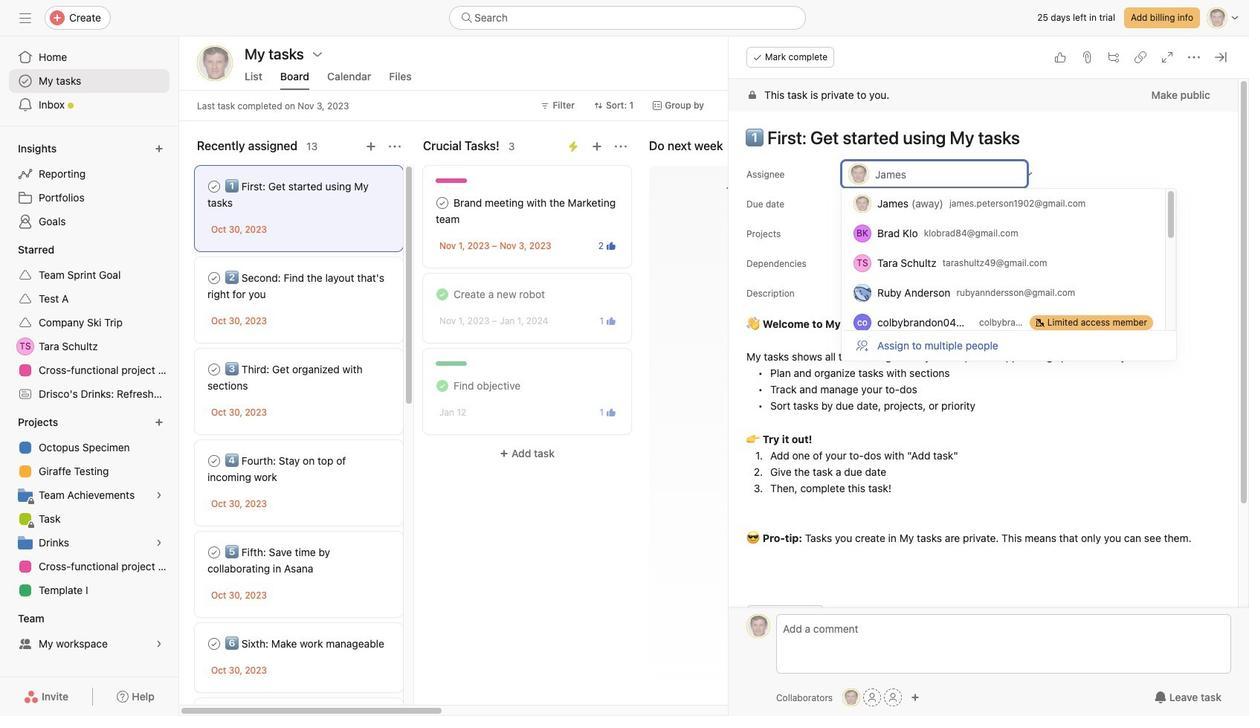Task type: vqa. For each thing, say whether or not it's contained in the screenshot.
right for
no



Task type: describe. For each thing, give the bounding box(es) containing it.
1 vertical spatial list box
[[842, 189, 1176, 361]]

close details image
[[1215, 51, 1227, 63]]

attachments: add a file to this task, 1️⃣ first: get started using my tasks image
[[1081, 51, 1093, 63]]

rules for crucial tasks! image
[[567, 141, 579, 152]]

copy task link image
[[1135, 51, 1147, 63]]

1 1 like. you liked this task image from the top
[[607, 316, 616, 325]]

hide sidebar image
[[19, 12, 31, 24]]

description document
[[730, 315, 1220, 547]]

Completed checkbox
[[433, 286, 451, 303]]

1 mark complete checkbox from the top
[[205, 178, 223, 196]]

projects element
[[0, 409, 178, 605]]

new insights image
[[155, 144, 164, 153]]

1️⃣ first: get started using my tasks dialog
[[729, 36, 1249, 716]]

add task image
[[591, 141, 603, 152]]

James text field
[[842, 161, 1028, 187]]

0 vertical spatial mark complete image
[[433, 194, 451, 212]]

add subtask image
[[1108, 51, 1120, 63]]

2 more section actions image from the left
[[615, 141, 627, 152]]

1 more section actions image from the left
[[389, 141, 401, 152]]

add or remove collaborators image
[[911, 693, 920, 702]]

show options image
[[311, 48, 323, 60]]

Completed checkbox
[[433, 377, 451, 395]]



Task type: locate. For each thing, give the bounding box(es) containing it.
more section actions image right add task image
[[389, 141, 401, 152]]

1 vertical spatial mark complete image
[[205, 269, 223, 287]]

3 mark complete image from the top
[[205, 452, 223, 470]]

mark complete image
[[433, 194, 451, 212], [205, 269, 223, 287], [205, 544, 223, 561]]

more section actions image right add task icon
[[615, 141, 627, 152]]

add task image
[[365, 141, 377, 152]]

see details, drinks image
[[155, 538, 164, 547]]

0 horizontal spatial list box
[[449, 6, 806, 30]]

mark complete image
[[205, 178, 223, 196], [205, 361, 223, 378], [205, 452, 223, 470], [205, 635, 223, 653]]

1 mark complete image from the top
[[205, 178, 223, 196]]

2 1 like. you liked this task image from the top
[[607, 408, 616, 417]]

global element
[[0, 36, 178, 126]]

1 horizontal spatial more section actions image
[[615, 141, 627, 152]]

Task Name text field
[[736, 120, 1220, 155]]

3 mark complete checkbox from the top
[[205, 635, 223, 653]]

4 mark complete image from the top
[[205, 635, 223, 653]]

starred element
[[0, 236, 178, 409]]

1 horizontal spatial list box
[[842, 189, 1176, 361]]

0 horizontal spatial more section actions image
[[389, 141, 401, 152]]

Mark complete checkbox
[[205, 178, 223, 196], [205, 361, 223, 378], [205, 635, 223, 653]]

full screen image
[[1161, 51, 1173, 63]]

2 vertical spatial mark complete image
[[205, 544, 223, 561]]

see details, my workspace image
[[155, 639, 164, 648]]

see details, team achievements image
[[155, 491, 164, 500]]

0 vertical spatial mark complete checkbox
[[205, 178, 223, 196]]

1 like. you liked this task image
[[607, 316, 616, 325], [607, 408, 616, 417]]

1 vertical spatial 1 like. you liked this task image
[[607, 408, 616, 417]]

completed image
[[433, 286, 451, 303]]

0 vertical spatial 1 like. you liked this task image
[[607, 316, 616, 325]]

1 vertical spatial mark complete checkbox
[[205, 361, 223, 378]]

list box
[[449, 6, 806, 30], [842, 189, 1176, 361]]

new project or portfolio image
[[155, 418, 164, 427]]

2 likes. you liked this task image
[[607, 241, 616, 250]]

0 likes. click to like this task image
[[1054, 51, 1066, 63]]

remove assignee image
[[919, 170, 928, 178]]

main content
[[729, 79, 1238, 716]]

more actions for this task image
[[1188, 51, 1200, 63]]

completed image
[[433, 377, 451, 395]]

main content inside 1️⃣ first: get started using my tasks 'dialog'
[[729, 79, 1238, 716]]

clear due date image
[[951, 199, 960, 208]]

more section actions image
[[389, 141, 401, 152], [615, 141, 627, 152]]

2 mark complete image from the top
[[205, 361, 223, 378]]

insights element
[[0, 135, 178, 236]]

2 mark complete checkbox from the top
[[205, 361, 223, 378]]

teams element
[[0, 605, 178, 659]]

Mark complete checkbox
[[433, 194, 451, 212], [205, 269, 223, 287], [205, 452, 223, 470], [205, 544, 223, 561]]

0 vertical spatial list box
[[449, 6, 806, 30]]

2 vertical spatial mark complete checkbox
[[205, 635, 223, 653]]



